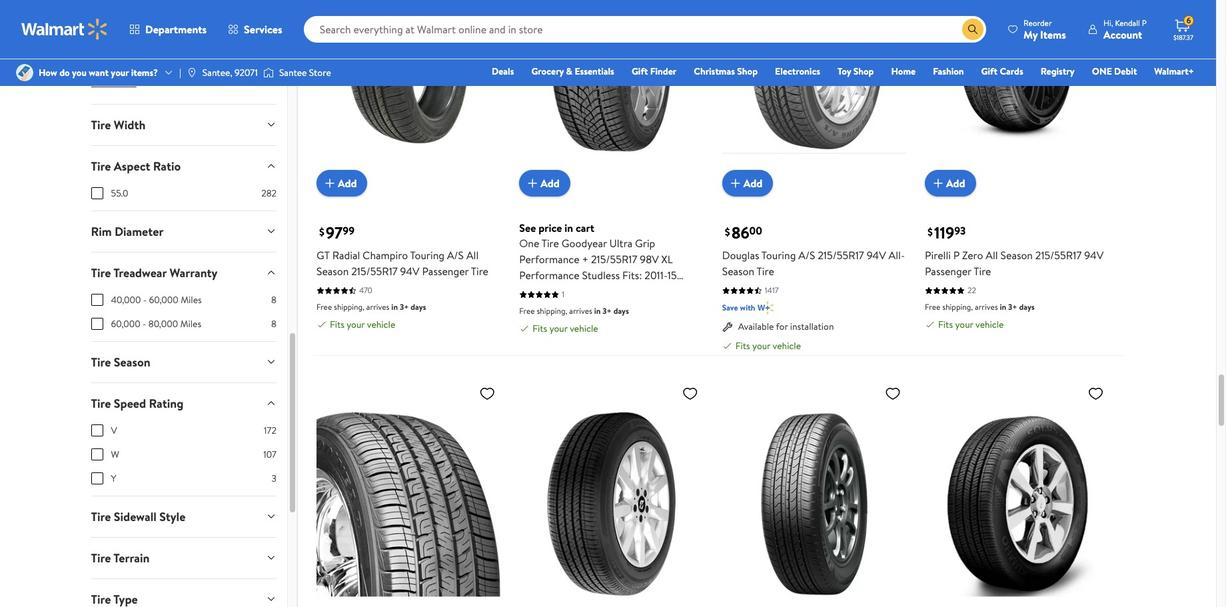 Task type: locate. For each thing, give the bounding box(es) containing it.
free shipping, arrives in 3+ days
[[317, 302, 426, 313], [925, 302, 1035, 313], [520, 306, 629, 317]]

p left zero
[[954, 248, 960, 263]]

0 horizontal spatial 3+
[[400, 302, 409, 313]]

season up speed
[[114, 354, 150, 370]]

0 horizontal spatial $
[[319, 224, 325, 239]]

douglas
[[722, 248, 760, 263]]

2 touring from the left
[[762, 248, 796, 263]]

p inside hi, kendall p account
[[1143, 17, 1147, 28]]

shop
[[738, 65, 758, 78], [854, 65, 874, 78]]

1 add to cart image from the left
[[728, 176, 744, 192]]

tire inside see price in cart one tire goodyear ultra grip performance + 215/55r17 98v xl performance studless fits: 2011-15 chevrolet cruze eco, 2012-14 toyota camry hybrid xle
[[542, 236, 559, 251]]

tire speed rating tab
[[80, 383, 287, 424]]

season down douglas
[[722, 264, 755, 279]]

1 vertical spatial performance
[[520, 268, 580, 283]]

in down gt radial champiro touring a/s all season 215/55r17 94v passenger tire
[[392, 302, 398, 313]]

with
[[740, 302, 756, 314]]

3+ down the pirelli p zero all season 215/55r17 94v passenger tire
[[1009, 302, 1018, 313]]

christmas
[[694, 65, 735, 78]]

days for 97
[[411, 302, 426, 313]]

tire inside "tab"
[[91, 158, 111, 174]]

 image
[[16, 64, 33, 81]]

tire inside douglas touring a/s 215/55r17 94v all- season tire
[[757, 264, 775, 279]]

2 horizontal spatial 94v
[[1085, 248, 1104, 263]]

season inside tire season dropdown button
[[114, 354, 150, 370]]

1 8 from the top
[[271, 293, 277, 306]]

fits your vehicle
[[330, 318, 396, 332], [939, 318, 1004, 332], [533, 322, 598, 336], [736, 340, 801, 353]]

xle
[[587, 300, 604, 315]]

p
[[1143, 17, 1147, 28], [954, 248, 960, 263]]

1 add button from the left
[[317, 170, 368, 197]]

in
[[565, 221, 573, 236], [392, 302, 398, 313], [1000, 302, 1007, 313], [595, 306, 601, 317]]

free shipping, arrives in 3+ days down 22
[[925, 302, 1035, 313]]

2 add button from the left
[[520, 170, 571, 197]]

fits:
[[623, 268, 642, 283]]

1 horizontal spatial days
[[614, 306, 629, 317]]

v
[[111, 424, 117, 437]]

show
[[91, 76, 113, 89]]

2 horizontal spatial arrives
[[975, 302, 998, 313]]

add to cart image for one tire goodyear ultra grip performance + 215/55r17 98v xl performance studless fits: 2011-15 chevrolet cruze eco, 2012-14 toyota camry hybrid xle
[[525, 176, 541, 192]]

pirelli
[[925, 248, 951, 263]]

 image right |
[[187, 67, 197, 78]]

2 add to cart image from the left
[[931, 176, 947, 192]]

touring inside douglas touring a/s 215/55r17 94v all- season tire
[[762, 248, 796, 263]]

add to cart image
[[322, 176, 338, 192], [525, 176, 541, 192]]

hybrid
[[553, 300, 584, 315]]

215/55r17 inside see price in cart one tire goodyear ultra grip performance + 215/55r17 98v xl performance studless fits: 2011-15 chevrolet cruze eco, 2012-14 toyota camry hybrid xle
[[591, 252, 638, 267]]

vehicle down 22
[[976, 318, 1004, 332]]

arrives down cruze
[[570, 306, 593, 317]]

gift for gift cards
[[982, 65, 998, 78]]

grip
[[635, 236, 656, 251]]

tire terrain tab
[[80, 538, 287, 578]]

fits your vehicle down 22
[[939, 318, 1004, 332]]

gt radial champiro touring a/s all season 215/55r17 94v passenger tire image
[[317, 0, 501, 186]]

add button
[[317, 170, 368, 197], [520, 170, 571, 197], [722, 170, 774, 197], [925, 170, 976, 197]]

00
[[750, 224, 763, 239]]

1 vertical spatial 8
[[271, 317, 277, 330]]

2 horizontal spatial free shipping, arrives in 3+ days
[[925, 302, 1035, 313]]

- left 80,000
[[143, 317, 146, 330]]

0 vertical spatial 60,000
[[149, 293, 179, 306]]

$ left 86
[[725, 224, 730, 239]]

add to cart image
[[728, 176, 744, 192], [931, 176, 947, 192]]

add button up 99
[[317, 170, 368, 197]]

performance up chevrolet
[[520, 268, 580, 283]]

free down gt
[[317, 302, 332, 313]]

1 horizontal spatial 3+
[[603, 306, 612, 317]]

1 horizontal spatial gift
[[982, 65, 998, 78]]

add to cart image up 97
[[322, 176, 338, 192]]

2 gift from the left
[[982, 65, 998, 78]]

fashion link
[[927, 64, 970, 79]]

gift left cards
[[982, 65, 998, 78]]

0 horizontal spatial days
[[411, 302, 426, 313]]

1 passenger from the left
[[422, 264, 469, 279]]

registry link
[[1035, 64, 1081, 79]]

0 horizontal spatial shop
[[738, 65, 758, 78]]

94v inside gt radial champiro touring a/s all season 215/55r17 94v passenger tire
[[400, 264, 420, 279]]

$ inside $ 119 93
[[928, 224, 933, 239]]

3 add button from the left
[[722, 170, 774, 197]]

arrives down 470
[[367, 302, 390, 313]]

0 horizontal spatial free
[[317, 302, 332, 313]]

1 add to cart image from the left
[[322, 176, 338, 192]]

3 add from the left
[[744, 176, 763, 191]]

performance down one
[[520, 252, 580, 267]]

0 vertical spatial performance
[[520, 252, 580, 267]]

passenger inside the pirelli p zero all season 215/55r17 94v passenger tire
[[925, 264, 972, 279]]

 image
[[263, 66, 274, 79], [187, 67, 197, 78]]

rating
[[149, 395, 184, 412]]

1 horizontal spatial  image
[[263, 66, 274, 79]]

your down hybrid
[[550, 322, 568, 336]]

0 horizontal spatial p
[[954, 248, 960, 263]]

arrives for 97
[[367, 302, 390, 313]]

in down the pirelli p zero all season 215/55r17 94v passenger tire
[[1000, 302, 1007, 313]]

items
[[1041, 27, 1067, 42]]

eco,
[[598, 284, 618, 299]]

tire season tab
[[80, 342, 287, 382]]

1 - from the top
[[143, 293, 147, 306]]

60,000 up 80,000
[[149, 293, 179, 306]]

tire
[[91, 116, 111, 133], [91, 158, 111, 174], [542, 236, 559, 251], [471, 264, 489, 279], [757, 264, 775, 279], [974, 264, 992, 279], [91, 264, 111, 281], [91, 354, 111, 370], [91, 395, 111, 412], [91, 508, 111, 525], [91, 550, 111, 566]]

days down gt radial champiro touring a/s all season 215/55r17 94v passenger tire
[[411, 302, 426, 313]]

add for 86
[[744, 176, 763, 191]]

home link
[[886, 64, 922, 79]]

free down pirelli
[[925, 302, 941, 313]]

Walmart Site-Wide search field
[[304, 16, 987, 43]]

2 horizontal spatial days
[[1020, 302, 1035, 313]]

fits for gt radial champiro touring a/s all season 215/55r17 94v passenger tire
[[330, 318, 345, 332]]

tire sidewall style button
[[80, 496, 287, 537]]

your down 470
[[347, 318, 365, 332]]

free shipping, arrives in 3+ days down 470
[[317, 302, 426, 313]]

add button up price
[[520, 170, 571, 197]]

add up price
[[541, 176, 560, 191]]

gift for gift finder
[[632, 65, 648, 78]]

0 horizontal spatial free shipping, arrives in 3+ days
[[317, 302, 426, 313]]

2 horizontal spatial free
[[925, 302, 941, 313]]

- for 40,000
[[143, 293, 147, 306]]

2 a/s from the left
[[799, 248, 816, 263]]

michelin primacy mxv4 all season p215/55r17 93v passenger tire image
[[722, 380, 907, 607]]

2 horizontal spatial shipping,
[[943, 302, 973, 313]]

vehicle
[[367, 318, 396, 332], [976, 318, 1004, 332], [570, 322, 598, 336], [773, 340, 801, 353]]

all right zero
[[986, 248, 998, 263]]

tab
[[80, 579, 287, 607]]

rim diameter tab
[[80, 211, 287, 252]]

0 vertical spatial miles
[[181, 293, 202, 306]]

all left one
[[467, 248, 479, 263]]

1 horizontal spatial 60,000
[[149, 293, 179, 306]]

touring
[[410, 248, 445, 263], [762, 248, 796, 263]]

$ left "119"
[[928, 224, 933, 239]]

aspect
[[114, 158, 150, 174]]

1 horizontal spatial $
[[725, 224, 730, 239]]

tire width tab
[[80, 104, 287, 145]]

add to favorites list, bridgestone ecopia ep422 plus all season 215/55r17 94v passenger tire image
[[682, 386, 698, 402]]

tire speed rating group
[[91, 424, 277, 496]]

one tire goodyear ultra grip performance + 215/55r17 98v xl performance studless fits: 2011-15 chevrolet cruze eco, 2012-14 toyota camry hybrid xle image
[[520, 0, 704, 186]]

shop inside christmas shop link
[[738, 65, 758, 78]]

470
[[359, 285, 373, 296]]

99
[[343, 224, 355, 239]]

$ left 97
[[319, 224, 325, 239]]

y
[[111, 472, 116, 485]]

all inside the pirelli p zero all season 215/55r17 94v passenger tire
[[986, 248, 998, 263]]

1 horizontal spatial add to cart image
[[525, 176, 541, 192]]

arrives for 119
[[975, 302, 998, 313]]

None checkbox
[[91, 424, 103, 436]]

3+ down eco,
[[603, 306, 612, 317]]

92071
[[235, 66, 258, 79]]

miles for 60,000 - 80,000 miles
[[180, 317, 201, 330]]

0 horizontal spatial gift
[[632, 65, 648, 78]]

add button up 93
[[925, 170, 976, 197]]

santee,
[[203, 66, 233, 79]]

miles down the warranty
[[181, 293, 202, 306]]

miles
[[181, 293, 202, 306], [180, 317, 201, 330]]

tire treadwear warranty button
[[80, 252, 287, 293]]

tire terrain button
[[80, 538, 287, 578]]

days down 2012-
[[614, 306, 629, 317]]

1 vertical spatial -
[[143, 317, 146, 330]]

home
[[892, 65, 916, 78]]

8
[[271, 293, 277, 306], [271, 317, 277, 330]]

6 $187.37
[[1174, 15, 1194, 42]]

- right 40,000
[[143, 293, 147, 306]]

season inside douglas touring a/s 215/55r17 94v all- season tire
[[722, 264, 755, 279]]

bridgestone ecopia ep422 plus all season 215/55r17 94v passenger tire image
[[520, 380, 704, 607]]

2 horizontal spatial 3+
[[1009, 302, 1018, 313]]

1 vertical spatial p
[[954, 248, 960, 263]]

season down gt
[[317, 264, 349, 279]]

gift cards link
[[976, 64, 1030, 79]]

walmart+ link
[[1149, 64, 1201, 79]]

2 8 from the top
[[271, 317, 277, 330]]

1 horizontal spatial passenger
[[925, 264, 972, 279]]

debit
[[1115, 65, 1138, 78]]

15
[[668, 268, 677, 283]]

fits for one tire goodyear ultra grip performance + 215/55r17 98v xl performance studless fits: 2011-15 chevrolet cruze eco, 2012-14 toyota camry hybrid xle
[[533, 322, 548, 336]]

free shipping, arrives in 3+ days down '1'
[[520, 306, 629, 317]]

14
[[645, 284, 655, 299]]

$187.37
[[1174, 33, 1194, 42]]

tire terrain
[[91, 550, 150, 566]]

tire inside tab
[[91, 508, 111, 525]]

0 horizontal spatial shipping,
[[334, 302, 365, 313]]

0 horizontal spatial  image
[[187, 67, 197, 78]]

2 passenger from the left
[[925, 264, 972, 279]]

1 horizontal spatial add to cart image
[[931, 176, 947, 192]]

$ inside $ 97 99
[[319, 224, 325, 239]]

your for pirelli p zero all season 215/55r17 94v passenger tire
[[956, 318, 974, 332]]

shop inside toy shop link
[[854, 65, 874, 78]]

1 $ from the left
[[319, 224, 325, 239]]

add up 99
[[338, 176, 357, 191]]

 image right "92071"
[[263, 66, 274, 79]]

1 shop from the left
[[738, 65, 758, 78]]

2 all from the left
[[986, 248, 998, 263]]

0 horizontal spatial touring
[[410, 248, 445, 263]]

 image for santee store
[[263, 66, 274, 79]]

0 vertical spatial 8
[[271, 293, 277, 306]]

pirelli p zero all season 215/55r17 94v passenger tire
[[925, 248, 1104, 279]]

your down 22
[[956, 318, 974, 332]]

fits your vehicle down hybrid
[[533, 322, 598, 336]]

show more button
[[80, 72, 147, 93]]

fits your vehicle down 470
[[330, 318, 396, 332]]

$ 86 00
[[725, 222, 763, 244]]

grocery
[[532, 65, 564, 78]]

free shipping, arrives in 3+ days for 97
[[317, 302, 426, 313]]

search icon image
[[968, 24, 979, 35]]

2 $ from the left
[[725, 224, 730, 239]]

in for pirelli p zero all season 215/55r17 94v passenger tire
[[1000, 302, 1007, 313]]

0 vertical spatial -
[[143, 293, 147, 306]]

p inside the pirelli p zero all season 215/55r17 94v passenger tire
[[954, 248, 960, 263]]

free down chevrolet
[[520, 306, 535, 317]]

arrives down 22
[[975, 302, 998, 313]]

2 horizontal spatial $
[[928, 224, 933, 239]]

1 horizontal spatial free shipping, arrives in 3+ days
[[520, 306, 629, 317]]

vehicle down xle
[[570, 322, 598, 336]]

$
[[319, 224, 325, 239], [725, 224, 730, 239], [928, 224, 933, 239]]

60,000 down 40,000
[[111, 317, 140, 330]]

1 add from the left
[[338, 176, 357, 191]]

0 horizontal spatial 94v
[[400, 264, 420, 279]]

1 horizontal spatial a/s
[[799, 248, 816, 263]]

shop right toy
[[854, 65, 874, 78]]

2 add from the left
[[541, 176, 560, 191]]

touring down 00
[[762, 248, 796, 263]]

fits your vehicle for pirelli p zero all season 215/55r17 94v passenger tire
[[939, 318, 1004, 332]]

available for installation
[[738, 320, 834, 334]]

add up 00
[[744, 176, 763, 191]]

3 $ from the left
[[928, 224, 933, 239]]

vehicle down 470
[[367, 318, 396, 332]]

0 horizontal spatial all
[[467, 248, 479, 263]]

add to cart image up 86
[[728, 176, 744, 192]]

2 performance from the top
[[520, 268, 580, 283]]

0 horizontal spatial arrives
[[367, 302, 390, 313]]

1 horizontal spatial arrives
[[570, 306, 593, 317]]

1 horizontal spatial all
[[986, 248, 998, 263]]

0 horizontal spatial a/s
[[447, 248, 464, 263]]

2 add to cart image from the left
[[525, 176, 541, 192]]

1 horizontal spatial 94v
[[867, 248, 887, 263]]

shipping, down '1'
[[537, 306, 568, 317]]

shop for christmas shop
[[738, 65, 758, 78]]

4 add button from the left
[[925, 170, 976, 197]]

season inside gt radial champiro touring a/s all season 215/55r17 94v passenger tire
[[317, 264, 349, 279]]

chevrolet
[[520, 284, 566, 299]]

0 horizontal spatial add to cart image
[[728, 176, 744, 192]]

xl
[[662, 252, 673, 267]]

1 gift from the left
[[632, 65, 648, 78]]

1 vertical spatial 60,000
[[111, 317, 140, 330]]

shipping, down 22
[[943, 302, 973, 313]]

1 horizontal spatial free
[[520, 306, 535, 317]]

2 shop from the left
[[854, 65, 874, 78]]

1 all from the left
[[467, 248, 479, 263]]

55.0
[[111, 186, 128, 200]]

gift left the finder
[[632, 65, 648, 78]]

how do you want your items?
[[39, 66, 158, 79]]

treadwear
[[114, 264, 167, 281]]

add to cart image up "119"
[[931, 176, 947, 192]]

0 horizontal spatial passenger
[[422, 264, 469, 279]]

0 horizontal spatial 60,000
[[111, 317, 140, 330]]

1 horizontal spatial p
[[1143, 17, 1147, 28]]

shop right christmas
[[738, 65, 758, 78]]

1 horizontal spatial shop
[[854, 65, 874, 78]]

how
[[39, 66, 57, 79]]

add button up 00
[[722, 170, 774, 197]]

0 horizontal spatial add to cart image
[[322, 176, 338, 192]]

fits your vehicle down available
[[736, 340, 801, 353]]

add up 93
[[947, 176, 966, 191]]

finder
[[650, 65, 677, 78]]

0 vertical spatial p
[[1143, 17, 1147, 28]]

1 a/s from the left
[[447, 248, 464, 263]]

fits your vehicle for one tire goodyear ultra grip performance + 215/55r17 98v xl performance studless fits: 2011-15 chevrolet cruze eco, 2012-14 toyota camry hybrid xle
[[533, 322, 598, 336]]

2 - from the top
[[143, 317, 146, 330]]

shipping, down 470
[[334, 302, 365, 313]]

94v inside douglas touring a/s 215/55r17 94v all- season tire
[[867, 248, 887, 263]]

tire sidewall style tab
[[80, 496, 287, 537]]

1 horizontal spatial touring
[[762, 248, 796, 263]]

santee
[[279, 66, 307, 79]]

8 for 40,000 - 60,000 miles
[[271, 293, 277, 306]]

toy shop link
[[832, 64, 880, 79]]

1 touring from the left
[[410, 248, 445, 263]]

douglas touring a/s 215/55r17 94v all- season tire
[[722, 248, 905, 279]]

in down eco,
[[595, 306, 601, 317]]

3+ down gt radial champiro touring a/s all season 215/55r17 94v passenger tire
[[400, 302, 409, 313]]

tire inside the pirelli p zero all season 215/55r17 94v passenger tire
[[974, 264, 992, 279]]

pirelli p zero all season 215/55r17 94v passenger tire image
[[925, 0, 1110, 186]]

Search search field
[[304, 16, 987, 43]]

cards
[[1000, 65, 1024, 78]]

gift inside gift finder link
[[632, 65, 648, 78]]

None checkbox
[[91, 187, 103, 199], [91, 294, 103, 306], [91, 318, 103, 330], [91, 448, 103, 460], [91, 472, 103, 484], [91, 187, 103, 199], [91, 294, 103, 306], [91, 318, 103, 330], [91, 448, 103, 460], [91, 472, 103, 484]]

$ inside the $ 86 00
[[725, 224, 730, 239]]

days down the pirelli p zero all season 215/55r17 94v passenger tire
[[1020, 302, 1035, 313]]

touring right champiro
[[410, 248, 445, 263]]

season right zero
[[1001, 248, 1033, 263]]

miles for 40,000 - 60,000 miles
[[181, 293, 202, 306]]

tire season
[[91, 354, 150, 370]]

gift inside gift cards link
[[982, 65, 998, 78]]

passenger inside gt radial champiro touring a/s all season 215/55r17 94v passenger tire
[[422, 264, 469, 279]]

shop for toy shop
[[854, 65, 874, 78]]

gift finder link
[[626, 64, 683, 79]]

add to cart image for 86
[[728, 176, 744, 192]]

add to cart image up see
[[525, 176, 541, 192]]

tire aspect ratio button
[[80, 146, 287, 186]]

vehicle for pirelli p zero all season 215/55r17 94v passenger tire
[[976, 318, 1004, 332]]

a/s inside douglas touring a/s 215/55r17 94v all- season tire
[[799, 248, 816, 263]]

zero
[[963, 248, 984, 263]]

walmart image
[[21, 19, 108, 40]]

days for 119
[[1020, 302, 1035, 313]]

1 vertical spatial miles
[[180, 317, 201, 330]]

shipping, for 97
[[334, 302, 365, 313]]

gift finder
[[632, 65, 677, 78]]

p right the 'kendall'
[[1143, 17, 1147, 28]]

in left cart
[[565, 221, 573, 236]]

free
[[317, 302, 332, 313], [925, 302, 941, 313], [520, 306, 535, 317]]

94v
[[867, 248, 887, 263], [1085, 248, 1104, 263], [400, 264, 420, 279]]

miles right 80,000
[[180, 317, 201, 330]]

4 add from the left
[[947, 176, 966, 191]]

w
[[111, 448, 119, 461]]

215/55r17 inside the pirelli p zero all season 215/55r17 94v passenger tire
[[1036, 248, 1082, 263]]



Task type: describe. For each thing, give the bounding box(es) containing it.
your for one tire goodyear ultra grip performance + 215/55r17 98v xl performance studless fits: 2011-15 chevrolet cruze eco, 2012-14 toyota camry hybrid xle
[[550, 322, 568, 336]]

reorder my items
[[1024, 17, 1067, 42]]

studless
[[582, 268, 620, 283]]

account
[[1104, 27, 1143, 42]]

want
[[89, 66, 109, 79]]

more
[[115, 76, 136, 89]]

for
[[776, 320, 788, 334]]

$ for 119
[[928, 224, 933, 239]]

in inside see price in cart one tire goodyear ultra grip performance + 215/55r17 98v xl performance studless fits: 2011-15 chevrolet cruze eco, 2012-14 toyota camry hybrid xle
[[565, 221, 573, 236]]

98v
[[640, 252, 659, 267]]

107
[[263, 448, 277, 461]]

terrain
[[114, 550, 150, 566]]

1 horizontal spatial shipping,
[[537, 306, 568, 317]]

vehicle for one tire goodyear ultra grip performance + 215/55r17 98v xl performance studless fits: 2011-15 chevrolet cruze eco, 2012-14 toyota camry hybrid xle
[[570, 322, 598, 336]]

deals
[[492, 65, 514, 78]]

fashion
[[933, 65, 964, 78]]

vehicle down available for installation
[[773, 340, 801, 353]]

tire width button
[[80, 104, 287, 145]]

tire aspect ratio
[[91, 158, 181, 174]]

add for 119
[[947, 176, 966, 191]]

departments button
[[119, 13, 217, 45]]

tire treadwear warranty group
[[91, 293, 277, 341]]

shipping, for 119
[[943, 302, 973, 313]]

86
[[732, 222, 750, 244]]

gt radial champiro touring a/s all season 215/55r17 94v passenger tire
[[317, 248, 489, 279]]

+
[[582, 252, 589, 267]]

my
[[1024, 27, 1038, 42]]

services button
[[217, 13, 293, 45]]

free for 97
[[317, 302, 332, 313]]

services
[[244, 22, 282, 37]]

215/55r17 inside gt radial champiro touring a/s all season 215/55r17 94v passenger tire
[[352, 264, 398, 279]]

a/s inside gt radial champiro touring a/s all season 215/55r17 94v passenger tire
[[447, 248, 464, 263]]

ultra
[[610, 236, 633, 251]]

your for gt radial champiro touring a/s all season 215/55r17 94v passenger tire
[[347, 318, 365, 332]]

your right want
[[111, 66, 129, 79]]

ratio
[[153, 158, 181, 174]]

items?
[[131, 66, 158, 79]]

cruze
[[568, 284, 595, 299]]

width
[[114, 116, 146, 133]]

store
[[309, 66, 331, 79]]

80,000
[[149, 317, 178, 330]]

christmas shop
[[694, 65, 758, 78]]

all-
[[889, 248, 905, 263]]

in for gt radial champiro touring a/s all season 215/55r17 94v passenger tire
[[392, 302, 398, 313]]

electronics link
[[769, 64, 827, 79]]

93
[[955, 224, 966, 239]]

vehicle for gt radial champiro touring a/s all season 215/55r17 94v passenger tire
[[367, 318, 396, 332]]

kendall
[[1116, 17, 1141, 28]]

215/55r17 inside douglas touring a/s 215/55r17 94v all- season tire
[[818, 248, 865, 263]]

santee store
[[279, 66, 331, 79]]

price
[[539, 221, 562, 236]]

in for one tire goodyear ultra grip performance + 215/55r17 98v xl performance studless fits: 2011-15 chevrolet cruze eco, 2012-14 toyota camry hybrid xle
[[595, 306, 601, 317]]

all inside gt radial champiro touring a/s all season 215/55r17 94v passenger tire
[[467, 248, 479, 263]]

champiro
[[363, 248, 408, 263]]

douglas touring a/s 215/55r17 94v all-season tire image
[[722, 0, 907, 186]]

8 for 60,000 - 80,000 miles
[[271, 317, 277, 330]]

tire treadwear warranty
[[91, 264, 218, 281]]

1
[[562, 289, 565, 300]]

season inside the pirelli p zero all season 215/55r17 94v passenger tire
[[1001, 248, 1033, 263]]

free shipping, arrives in 3+ days for 119
[[925, 302, 1035, 313]]

free for 119
[[925, 302, 941, 313]]

hi, kendall p account
[[1104, 17, 1147, 42]]

kumho solus ta31 all-season tire - 215/55r17 94v image
[[925, 380, 1110, 607]]

282
[[261, 186, 277, 200]]

gift cards
[[982, 65, 1024, 78]]

$ for 97
[[319, 224, 325, 239]]

walmart plus image
[[758, 302, 774, 315]]

add button for 119
[[925, 170, 976, 197]]

- for 60,000
[[143, 317, 146, 330]]

one
[[1093, 65, 1113, 78]]

one debit
[[1093, 65, 1138, 78]]

tire aspect ratio tab
[[80, 146, 287, 186]]

none checkbox inside the tire speed rating 'group'
[[91, 424, 103, 436]]

3+ for 119
[[1009, 302, 1018, 313]]

94v inside the pirelli p zero all season 215/55r17 94v passenger tire
[[1085, 248, 1104, 263]]

fits your vehicle for gt radial champiro touring a/s all season 215/55r17 94v passenger tire
[[330, 318, 396, 332]]

1417
[[765, 285, 779, 296]]

your down available
[[753, 340, 771, 353]]

grocery & essentials
[[532, 65, 615, 78]]

fits for pirelli p zero all season 215/55r17 94v passenger tire
[[939, 318, 953, 332]]

tire inside dropdown button
[[91, 354, 111, 370]]

tire treadwear warranty tab
[[80, 252, 287, 293]]

tire inside tab
[[91, 395, 111, 412]]

electronics
[[775, 65, 821, 78]]

toy shop
[[838, 65, 874, 78]]

add to cart image for 119
[[931, 176, 947, 192]]

119
[[935, 222, 955, 244]]

tire width
[[91, 116, 146, 133]]

grocery & essentials link
[[526, 64, 621, 79]]

tire speed rating button
[[80, 383, 287, 424]]

6
[[1187, 15, 1192, 26]]

$ for 86
[[725, 224, 730, 239]]

add button for 86
[[722, 170, 774, 197]]

radial
[[332, 248, 360, 263]]

tire inside gt radial champiro touring a/s all season 215/55r17 94v passenger tire
[[471, 264, 489, 279]]

diameter
[[115, 223, 164, 240]]

installation
[[791, 320, 834, 334]]

christmas shop link
[[688, 64, 764, 79]]

one
[[520, 236, 540, 251]]

touring inside gt radial champiro touring a/s all season 215/55r17 94v passenger tire
[[410, 248, 445, 263]]

tire season button
[[80, 342, 287, 382]]

available
[[738, 320, 774, 334]]

40,000 - 60,000 miles
[[111, 293, 202, 306]]

speed
[[114, 395, 146, 412]]

add to cart image for gt radial champiro touring a/s all season 215/55r17 94v passenger tire
[[322, 176, 338, 192]]

deals link
[[486, 64, 520, 79]]

toy
[[838, 65, 852, 78]]

hi,
[[1104, 17, 1114, 28]]

toyota
[[658, 284, 688, 299]]

tire inside "dropdown button"
[[91, 550, 111, 566]]

goodyear assurance comfortred touring 215/55r17 94v as all season a/s tire fits: 2011-15 chevrolet cruze eco, 2012-14 toyota camry hybrid xle image
[[317, 380, 501, 607]]

rim
[[91, 223, 112, 240]]

add to favorites list, michelin primacy mxv4 all season p215/55r17 93v passenger tire image
[[885, 386, 901, 402]]

 image for santee, 92071
[[187, 67, 197, 78]]

add for 97
[[338, 176, 357, 191]]

add button for 97
[[317, 170, 368, 197]]

see price in cart one tire goodyear ultra grip performance + 215/55r17 98v xl performance studless fits: 2011-15 chevrolet cruze eco, 2012-14 toyota camry hybrid xle
[[520, 221, 688, 315]]

santee, 92071
[[203, 66, 258, 79]]

reorder
[[1024, 17, 1052, 28]]

1 performance from the top
[[520, 252, 580, 267]]

tire inside 'tab'
[[91, 264, 111, 281]]

add to favorites list, kumho solus ta31 all-season tire - 215/55r17 94v image
[[1088, 386, 1104, 402]]

3+ for 97
[[400, 302, 409, 313]]

show more
[[91, 76, 136, 89]]

walmart+
[[1155, 65, 1195, 78]]

essentials
[[575, 65, 615, 78]]

add to favorites list, goodyear assurance comfortred touring 215/55r17 94v as all season a/s tire fits: 2011-15 chevrolet cruze eco, 2012-14 toyota camry hybrid xle image
[[480, 386, 496, 402]]

you
[[72, 66, 87, 79]]



Task type: vqa. For each thing, say whether or not it's contained in the screenshot.
from inside Always trim wick to 1/4 inch before lighting and keep debris out of wax pool. Candles should never burn longer than a 4-hour interval. Set candle on heat-resistant surface and avoid drafts. Always burn within sight and extinguish before leaving room, don't burn near things that catch, and keep away from children and pets. Don't extinguish with water. Always let wax harden before relighting, touching or moving.
no



